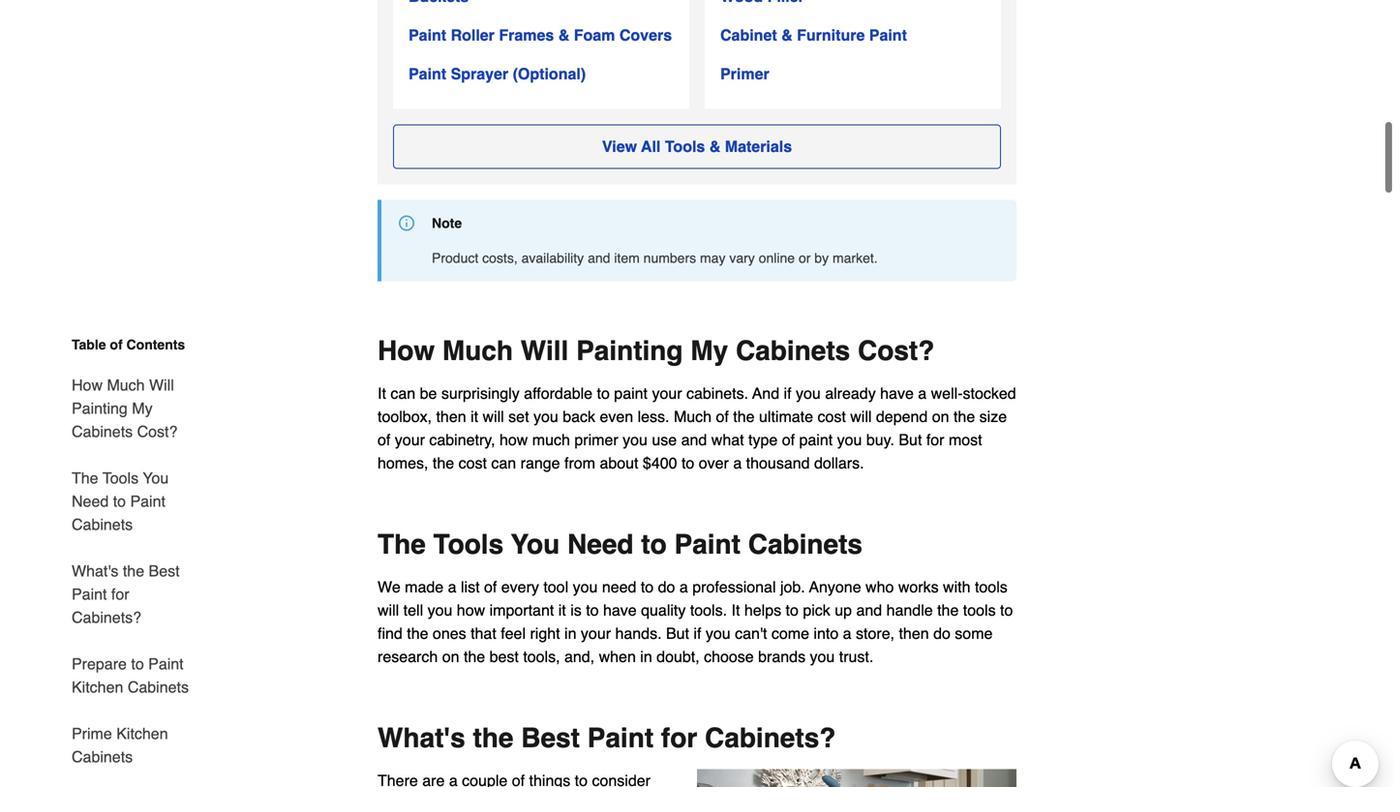 Task type: describe. For each thing, give the bounding box(es) containing it.
paint right furniture at the top of page
[[869, 26, 907, 44]]

the tools you need to paint cabinets link
[[72, 455, 201, 548]]

dollars.
[[814, 454, 864, 472]]

quality
[[641, 601, 686, 619]]

will inside we made a list of every tool you need to do a professional job. anyone who works with tools will tell you how important it is to have quality tools. it helps to pick up and handle the tools to find the ones that feel right in your hands. but if you can't come into a store, then do some research on the best tools, and, when in doubt, choose brands you trust.
[[378, 601, 399, 619]]

item
[[614, 250, 640, 266]]

for inside what's the best paint for cabinets?
[[111, 585, 129, 603]]

you down tools.
[[706, 624, 731, 642]]

up
[[835, 601, 852, 619]]

0 vertical spatial how
[[378, 335, 435, 366]]

hands.
[[615, 624, 662, 642]]

2 vertical spatial tools
[[433, 529, 504, 560]]

back
[[563, 408, 596, 425]]

& for materials
[[710, 137, 721, 155]]

tell
[[403, 601, 423, 619]]

find
[[378, 624, 403, 642]]

to inside "the tools you need to paint cabinets"
[[113, 492, 126, 510]]

it inside it can be surprisingly affordable to paint your cabinets. and if you already have a well-stocked toolbox, then it will set you back even less. much of the ultimate cost will depend on the size of your cabinetry, how much primer you use and what type of paint you buy. but for most homes, the cost can range from about $400 to over a thousand dollars.
[[378, 384, 386, 402]]

1 horizontal spatial you
[[511, 529, 560, 560]]

of down cabinets.
[[716, 408, 729, 425]]

1 vertical spatial need
[[567, 529, 634, 560]]

you up much
[[534, 408, 559, 425]]

product
[[432, 250, 479, 266]]

a right over
[[733, 454, 742, 472]]

vary
[[729, 250, 755, 266]]

some
[[955, 624, 993, 642]]

0 vertical spatial cost?
[[858, 335, 935, 366]]

homes,
[[378, 454, 428, 472]]

much
[[532, 431, 570, 449]]

need inside "the tools you need to paint cabinets"
[[72, 492, 109, 510]]

be
[[420, 384, 437, 402]]

1 vertical spatial in
[[640, 648, 652, 666]]

when
[[599, 648, 636, 666]]

tools,
[[523, 648, 560, 666]]

prepare to paint kitchen cabinets link
[[72, 641, 201, 711]]

cabinets up and
[[736, 335, 850, 366]]

for inside it can be surprisingly affordable to paint your cabinets. and if you already have a well-stocked toolbox, then it will set you back even less. much of the ultimate cost will depend on the size of your cabinetry, how much primer you use and what type of paint you buy. but for most homes, the cost can range from about $400 to over a thousand dollars.
[[927, 431, 945, 449]]

it inside we made a list of every tool you need to do a professional job. anyone who works with tools will tell you how important it is to have quality tools. it helps to pick up and handle the tools to find the ones that feel right in your hands. but if you can't come into a store, then do some research on the best tools, and, when in doubt, choose brands you trust.
[[732, 601, 740, 619]]

the tools you need to paint cabinets inside the tools you need to paint cabinets link
[[72, 469, 169, 534]]

the inside "the tools you need to paint cabinets"
[[72, 469, 98, 487]]

1 horizontal spatial will
[[483, 408, 504, 425]]

what's the best paint for cabinets? link
[[72, 548, 201, 641]]

1 horizontal spatial paint
[[799, 431, 833, 449]]

pick
[[803, 601, 831, 619]]

foam
[[574, 26, 615, 44]]

type
[[749, 431, 778, 449]]

use
[[652, 431, 677, 449]]

helps
[[744, 601, 782, 619]]

into
[[814, 624, 839, 642]]

1 horizontal spatial what's
[[378, 723, 465, 754]]

is
[[571, 601, 582, 619]]

0 vertical spatial can
[[391, 384, 416, 402]]

numbers
[[644, 250, 696, 266]]

well-
[[931, 384, 963, 402]]

anyone
[[809, 578, 861, 596]]

of right the table
[[110, 337, 123, 352]]

primer
[[575, 431, 618, 449]]

a left the list
[[448, 578, 457, 596]]

trust.
[[839, 648, 874, 666]]

if inside we made a list of every tool you need to do a professional job. anyone who works with tools will tell you how important it is to have quality tools. it helps to pick up and handle the tools to find the ones that feel right in your hands. but if you can't come into a store, then do some research on the best tools, and, when in doubt, choose brands you trust.
[[694, 624, 701, 642]]

paint left sprayer
[[409, 65, 447, 83]]

list
[[461, 578, 480, 596]]

0 horizontal spatial paint
[[614, 384, 648, 402]]

less.
[[638, 408, 670, 425]]

paint inside "the tools you need to paint cabinets"
[[130, 492, 166, 510]]

come
[[772, 624, 810, 642]]

0 horizontal spatial and
[[588, 250, 610, 266]]

1 vertical spatial cost
[[459, 454, 487, 472]]

how much will painting my cabinets cost? link
[[72, 362, 201, 455]]

that
[[471, 624, 497, 642]]

1 vertical spatial tools
[[963, 601, 996, 619]]

and inside it can be surprisingly affordable to paint your cabinets. and if you already have a well-stocked toolbox, then it will set you back even less. much of the ultimate cost will depend on the size of your cabinetry, how much primer you use and what type of paint you buy. but for most homes, the cost can range from about $400 to over a thousand dollars.
[[681, 431, 707, 449]]

to inside prepare to paint kitchen cabinets
[[131, 655, 144, 673]]

table
[[72, 337, 106, 352]]

much inside how much will painting my cabinets cost?
[[107, 376, 145, 394]]

on inside we made a list of every tool you need to do a professional job. anyone who works with tools will tell you how important it is to have quality tools. it helps to pick up and handle the tools to find the ones that feel right in your hands. but if you can't come into a store, then do some research on the best tools, and, when in doubt, choose brands you trust.
[[442, 648, 459, 666]]

most
[[949, 431, 983, 449]]

paint left roller
[[409, 26, 447, 44]]

store,
[[856, 624, 895, 642]]

cabinets inside "the tools you need to paint cabinets"
[[72, 516, 133, 534]]

the up what
[[733, 408, 755, 425]]

all
[[641, 137, 661, 155]]

can't
[[735, 624, 767, 642]]

0 horizontal spatial do
[[658, 578, 675, 596]]

0 vertical spatial painting
[[576, 335, 683, 366]]

primer
[[720, 65, 770, 83]]

if inside it can be surprisingly affordable to paint your cabinets. and if you already have a well-stocked toolbox, then it will set you back even less. much of the ultimate cost will depend on the size of your cabinetry, how much primer you use and what type of paint you buy. but for most homes, the cost can range from about $400 to over a thousand dollars.
[[784, 384, 792, 402]]

a right into
[[843, 624, 852, 642]]

1 horizontal spatial do
[[934, 624, 951, 642]]

depend
[[876, 408, 928, 425]]

but inside we made a list of every tool you need to do a professional job. anyone who works with tools will tell you how important it is to have quality tools. it helps to pick up and handle the tools to find the ones that feel right in your hands. but if you can't come into a store, then do some research on the best tools, and, when in doubt, choose brands you trust.
[[666, 624, 689, 642]]

0 vertical spatial in
[[565, 624, 577, 642]]

furniture
[[797, 26, 865, 44]]

then inside we made a list of every tool you need to do a professional job. anyone who works with tools will tell you how important it is to have quality tools. it helps to pick up and handle the tools to find the ones that feel right in your hands. but if you can't come into a store, then do some research on the best tools, and, when in doubt, choose brands you trust.
[[899, 624, 929, 642]]

ultimate
[[759, 408, 813, 425]]

professional
[[693, 578, 776, 596]]

made
[[405, 578, 444, 596]]

paint up professional
[[674, 529, 741, 560]]

paint roller frames & foam covers link
[[409, 24, 672, 47]]

will inside how much will painting my cabinets cost?
[[149, 376, 174, 394]]

prime
[[72, 725, 112, 743]]

how inside how much will painting my cabinets cost?
[[72, 376, 103, 394]]

kitchen inside prepare to paint kitchen cabinets
[[72, 678, 123, 696]]

1 vertical spatial what's the best paint for cabinets?
[[378, 723, 836, 754]]

the up the most
[[954, 408, 975, 425]]

online
[[759, 250, 795, 266]]

every
[[501, 578, 539, 596]]

a left well-
[[918, 384, 927, 402]]

the down the cabinetry,
[[433, 454, 454, 472]]

white kitchen cabinets. image
[[697, 769, 1017, 787]]

how much will painting my cabinets cost? inside the 'table of contents' element
[[72, 376, 178, 441]]

but inside it can be surprisingly affordable to paint your cabinets. and if you already have a well-stocked toolbox, then it will set you back even less. much of the ultimate cost will depend on the size of your cabinetry, how much primer you use and what type of paint you buy. but for most homes, the cost can range from about $400 to over a thousand dollars.
[[899, 431, 922, 449]]

you up about
[[623, 431, 648, 449]]

job.
[[780, 578, 805, 596]]

view
[[602, 137, 637, 155]]

right
[[530, 624, 560, 642]]

have inside we made a list of every tool you need to do a professional job. anyone who works with tools will tell you how important it is to have quality tools. it helps to pick up and handle the tools to find the ones that feel right in your hands. but if you can't come into a store, then do some research on the best tools, and, when in doubt, choose brands you trust.
[[603, 601, 637, 619]]

(optional)
[[513, 65, 586, 83]]

cabinet & furniture paint link
[[720, 24, 907, 47]]

2 horizontal spatial will
[[850, 408, 872, 425]]

of up homes,
[[378, 431, 391, 449]]

the down "tell"
[[407, 624, 428, 642]]

your inside we made a list of every tool you need to do a professional job. anyone who works with tools will tell you how important it is to have quality tools. it helps to pick up and handle the tools to find the ones that feel right in your hands. but if you can't come into a store, then do some research on the best tools, and, when in doubt, choose brands you trust.
[[581, 624, 611, 642]]

cabinets inside how much will painting my cabinets cost?
[[72, 423, 133, 441]]

& for foam
[[558, 26, 570, 44]]

cabinets up job.
[[748, 529, 863, 560]]

you up the "is"
[[573, 578, 598, 596]]

then inside it can be surprisingly affordable to paint your cabinets. and if you already have a well-stocked toolbox, then it will set you back even less. much of the ultimate cost will depend on the size of your cabinetry, how much primer you use and what type of paint you buy. but for most homes, the cost can range from about $400 to over a thousand dollars.
[[436, 408, 466, 425]]

prepare
[[72, 655, 127, 673]]

works
[[898, 578, 939, 596]]

of inside we made a list of every tool you need to do a professional job. anyone who works with tools will tell you how important it is to have quality tools. it helps to pick up and handle the tools to find the ones that feel right in your hands. but if you can't come into a store, then do some research on the best tools, and, when in doubt, choose brands you trust.
[[484, 578, 497, 596]]

it can be surprisingly affordable to paint your cabinets. and if you already have a well-stocked toolbox, then it will set you back even less. much of the ultimate cost will depend on the size of your cabinetry, how much primer you use and what type of paint you buy. but for most homes, the cost can range from about $400 to over a thousand dollars.
[[378, 384, 1016, 472]]

0 vertical spatial tools
[[665, 137, 705, 155]]

the down that
[[464, 648, 485, 666]]



Task type: vqa. For each thing, say whether or not it's contained in the screenshot.
front inside — are available, as well. The larger sizes can work well for wider doors, in front of workstations in a garage and in other uses.
no



Task type: locate. For each thing, give the bounding box(es) containing it.
1 horizontal spatial how
[[378, 335, 435, 366]]

tools down how much will painting my cabinets cost? link
[[103, 469, 139, 487]]

0 vertical spatial much
[[442, 335, 513, 366]]

1 horizontal spatial it
[[732, 601, 740, 619]]

kitchen right prime
[[116, 725, 168, 743]]

paint up "dollars."
[[799, 431, 833, 449]]

choose
[[704, 648, 754, 666]]

painting down the table
[[72, 399, 128, 417]]

0 horizontal spatial then
[[436, 408, 466, 425]]

and up 'store,'
[[856, 601, 882, 619]]

0 horizontal spatial you
[[143, 469, 169, 487]]

cabinets up the tools you need to paint cabinets link
[[72, 423, 133, 441]]

paint down when
[[587, 723, 654, 754]]

cabinets? up prepare
[[72, 609, 141, 627]]

tools.
[[690, 601, 727, 619]]

paint down how much will painting my cabinets cost? link
[[130, 492, 166, 510]]

what's the best paint for cabinets? down when
[[378, 723, 836, 754]]

you up "dollars."
[[837, 431, 862, 449]]

sprayer
[[451, 65, 509, 83]]

tool
[[544, 578, 569, 596]]

in
[[565, 624, 577, 642], [640, 648, 652, 666]]

0 vertical spatial how much will painting my cabinets cost?
[[378, 335, 935, 366]]

paint
[[409, 26, 447, 44], [869, 26, 907, 44], [409, 65, 447, 83], [130, 492, 166, 510], [674, 529, 741, 560], [72, 585, 107, 603], [148, 655, 184, 673], [587, 723, 654, 754]]

2 vertical spatial much
[[674, 408, 712, 425]]

1 horizontal spatial the tools you need to paint cabinets
[[378, 529, 863, 560]]

1 horizontal spatial cost
[[818, 408, 846, 425]]

set
[[509, 408, 529, 425]]

will down we
[[378, 601, 399, 619]]

and right use
[[681, 431, 707, 449]]

1 vertical spatial the
[[378, 529, 426, 560]]

the down with in the right of the page
[[937, 601, 959, 619]]

and
[[752, 384, 780, 402]]

surprisingly
[[441, 384, 520, 402]]

1 vertical spatial it
[[558, 601, 566, 619]]

it inside it can be surprisingly affordable to paint your cabinets. and if you already have a well-stocked toolbox, then it will set you back even less. much of the ultimate cost will depend on the size of your cabinetry, how much primer you use and what type of paint you buy. but for most homes, the cost can range from about $400 to over a thousand dollars.
[[471, 408, 478, 425]]

your up less.
[[652, 384, 682, 402]]

my inside how much will painting my cabinets cost?
[[132, 399, 153, 417]]

0 horizontal spatial your
[[395, 431, 425, 449]]

paint sprayer (optional)
[[409, 65, 586, 83]]

the up we
[[378, 529, 426, 560]]

what's inside what's the best paint for cabinets?
[[72, 562, 119, 580]]

cost down the cabinetry,
[[459, 454, 487, 472]]

0 horizontal spatial the
[[72, 469, 98, 487]]

1 vertical spatial painting
[[72, 399, 128, 417]]

market.
[[833, 250, 878, 266]]

thousand
[[746, 454, 810, 472]]

feel
[[501, 624, 526, 642]]

& left materials
[[710, 137, 721, 155]]

your up and,
[[581, 624, 611, 642]]

toolbox,
[[378, 408, 432, 425]]

how inside we made a list of every tool you need to do a professional job. anyone who works with tools will tell you how important it is to have quality tools. it helps to pick up and handle the tools to find the ones that feel right in your hands. but if you can't come into a store, then do some research on the best tools, and, when in doubt, choose brands you trust.
[[457, 601, 485, 619]]

1 vertical spatial can
[[491, 454, 516, 472]]

how
[[500, 431, 528, 449], [457, 601, 485, 619]]

do left some
[[934, 624, 951, 642]]

0 vertical spatial my
[[691, 335, 728, 366]]

cost down the already on the right of the page
[[818, 408, 846, 425]]

what's the best paint for cabinets? up prepare
[[72, 562, 180, 627]]

may
[[700, 250, 726, 266]]

0 vertical spatial tools
[[975, 578, 1008, 596]]

will down contents
[[149, 376, 174, 394]]

it down professional
[[732, 601, 740, 619]]

of right the list
[[484, 578, 497, 596]]

in down hands.
[[640, 648, 652, 666]]

1 horizontal spatial for
[[661, 723, 697, 754]]

cabinets up what's the best paint for cabinets? link
[[72, 516, 133, 534]]

1 horizontal spatial need
[[567, 529, 634, 560]]

then up the cabinetry,
[[436, 408, 466, 425]]

even
[[600, 408, 633, 425]]

but up doubt,
[[666, 624, 689, 642]]

0 horizontal spatial my
[[132, 399, 153, 417]]

have inside it can be surprisingly affordable to paint your cabinets. and if you already have a well-stocked toolbox, then it will set you back even less. much of the ultimate cost will depend on the size of your cabinetry, how much primer you use and what type of paint you buy. but for most homes, the cost can range from about $400 to over a thousand dollars.
[[880, 384, 914, 402]]

can left range
[[491, 454, 516, 472]]

table of contents element
[[56, 335, 201, 787]]

note
[[432, 215, 462, 231]]

then down handle
[[899, 624, 929, 642]]

1 vertical spatial it
[[732, 601, 740, 619]]

handle
[[887, 601, 933, 619]]

your down toolbox,
[[395, 431, 425, 449]]

primer link
[[720, 62, 770, 86]]

covers
[[620, 26, 672, 44]]

you inside "the tools you need to paint cabinets"
[[143, 469, 169, 487]]

0 horizontal spatial painting
[[72, 399, 128, 417]]

and inside we made a list of every tool you need to do a professional job. anyone who works with tools will tell you how important it is to have quality tools. it helps to pick up and handle the tools to find the ones that feel right in your hands. but if you can't come into a store, then do some research on the best tools, and, when in doubt, choose brands you trust.
[[856, 601, 882, 619]]

0 vertical spatial what's the best paint for cabinets?
[[72, 562, 180, 627]]

ones
[[433, 624, 466, 642]]

0 vertical spatial on
[[932, 408, 949, 425]]

best inside the 'table of contents' element
[[149, 562, 180, 580]]

size
[[980, 408, 1007, 425]]

0 horizontal spatial how much will painting my cabinets cost?
[[72, 376, 178, 441]]

best
[[490, 648, 519, 666]]

my up cabinets.
[[691, 335, 728, 366]]

1 horizontal spatial will
[[521, 335, 569, 366]]

painting up "even"
[[576, 335, 683, 366]]

for up prepare
[[111, 585, 129, 603]]

the
[[733, 408, 755, 425], [954, 408, 975, 425], [433, 454, 454, 472], [123, 562, 144, 580], [937, 601, 959, 619], [407, 624, 428, 642], [464, 648, 485, 666], [473, 723, 514, 754]]

0 horizontal spatial best
[[149, 562, 180, 580]]

cabinets? inside what's the best paint for cabinets?
[[72, 609, 141, 627]]

and
[[588, 250, 610, 266], [681, 431, 707, 449], [856, 601, 882, 619]]

0 vertical spatial do
[[658, 578, 675, 596]]

2 vertical spatial for
[[661, 723, 697, 754]]

tools up the list
[[433, 529, 504, 560]]

a
[[918, 384, 927, 402], [733, 454, 742, 472], [448, 578, 457, 596], [680, 578, 688, 596], [843, 624, 852, 642]]

it down surprisingly
[[471, 408, 478, 425]]

what's down research
[[378, 723, 465, 754]]

1 vertical spatial and
[[681, 431, 707, 449]]

already
[[825, 384, 876, 402]]

paint inside prepare to paint kitchen cabinets
[[148, 655, 184, 673]]

do up quality
[[658, 578, 675, 596]]

cabinet & furniture paint
[[720, 26, 907, 44]]

1 horizontal spatial my
[[691, 335, 728, 366]]

& left foam at the left top of page
[[558, 26, 570, 44]]

1 horizontal spatial cabinets?
[[705, 723, 836, 754]]

a up quality
[[680, 578, 688, 596]]

1 horizontal spatial tools
[[433, 529, 504, 560]]

0 vertical spatial but
[[899, 431, 922, 449]]

will down the already on the right of the page
[[850, 408, 872, 425]]

2 vertical spatial your
[[581, 624, 611, 642]]

on inside it can be surprisingly affordable to paint your cabinets. and if you already have a well-stocked toolbox, then it will set you back even less. much of the ultimate cost will depend on the size of your cabinetry, how much primer you use and what type of paint you buy. but for most homes, the cost can range from about $400 to over a thousand dollars.
[[932, 408, 949, 425]]

1 vertical spatial cost?
[[137, 423, 178, 441]]

cabinet
[[720, 26, 777, 44]]

1 vertical spatial will
[[149, 376, 174, 394]]

it inside we made a list of every tool you need to do a professional job. anyone who works with tools will tell you how important it is to have quality tools. it helps to pick up and handle the tools to find the ones that feel right in your hands. but if you can't come into a store, then do some research on the best tools, and, when in doubt, choose brands you trust.
[[558, 601, 566, 619]]

0 horizontal spatial how
[[457, 601, 485, 619]]

cabinets inside prime kitchen cabinets
[[72, 748, 133, 766]]

who
[[866, 578, 894, 596]]

but down depend
[[899, 431, 922, 449]]

0 horizontal spatial but
[[666, 624, 689, 642]]

0 vertical spatial it
[[378, 384, 386, 402]]

with
[[943, 578, 971, 596]]

have
[[880, 384, 914, 402], [603, 601, 637, 619]]

have up depend
[[880, 384, 914, 402]]

table of contents
[[72, 337, 185, 352]]

0 horizontal spatial it
[[378, 384, 386, 402]]

what's the best paint for cabinets? inside the 'table of contents' element
[[72, 562, 180, 627]]

1 horizontal spatial can
[[491, 454, 516, 472]]

we
[[378, 578, 401, 596]]

cabinets? down brands
[[705, 723, 836, 754]]

buy.
[[867, 431, 895, 449]]

what's
[[72, 562, 119, 580], [378, 723, 465, 754]]

cost? up the already on the right of the page
[[858, 335, 935, 366]]

kitchen down prepare
[[72, 678, 123, 696]]

then
[[436, 408, 466, 425], [899, 624, 929, 642]]

0 horizontal spatial the tools you need to paint cabinets
[[72, 469, 169, 534]]

cabinets inside prepare to paint kitchen cabinets
[[128, 678, 189, 696]]

need
[[602, 578, 637, 596]]

you up ultimate
[[796, 384, 821, 402]]

0 horizontal spatial &
[[558, 26, 570, 44]]

much down 'table of contents'
[[107, 376, 145, 394]]

1 horizontal spatial best
[[521, 723, 580, 754]]

the tools you need to paint cabinets
[[72, 469, 169, 534], [378, 529, 863, 560]]

the down the tools you need to paint cabinets link
[[123, 562, 144, 580]]

prime kitchen cabinets link
[[72, 711, 201, 780]]

much up surprisingly
[[442, 335, 513, 366]]

& right cabinet
[[782, 26, 793, 44]]

1 horizontal spatial if
[[784, 384, 792, 402]]

0 horizontal spatial it
[[471, 408, 478, 425]]

1 horizontal spatial on
[[932, 408, 949, 425]]

your
[[652, 384, 682, 402], [395, 431, 425, 449], [581, 624, 611, 642]]

how down the table
[[72, 376, 103, 394]]

$400
[[643, 454, 677, 472]]

doubt,
[[657, 648, 700, 666]]

0 vertical spatial will
[[521, 335, 569, 366]]

1 horizontal spatial and
[[681, 431, 707, 449]]

1 horizontal spatial &
[[710, 137, 721, 155]]

0 vertical spatial what's
[[72, 562, 119, 580]]

paint up prepare
[[72, 585, 107, 603]]

1 vertical spatial your
[[395, 431, 425, 449]]

1 vertical spatial but
[[666, 624, 689, 642]]

for
[[927, 431, 945, 449], [111, 585, 129, 603], [661, 723, 697, 754]]

you up every
[[511, 529, 560, 560]]

1 vertical spatial you
[[511, 529, 560, 560]]

cabinets up prime kitchen cabinets link
[[128, 678, 189, 696]]

in down the "is"
[[565, 624, 577, 642]]

it left the "is"
[[558, 601, 566, 619]]

of down ultimate
[[782, 431, 795, 449]]

0 horizontal spatial will
[[149, 376, 174, 394]]

1 vertical spatial how
[[457, 601, 485, 619]]

0 vertical spatial need
[[72, 492, 109, 510]]

much inside it can be surprisingly affordable to paint your cabinets. and if you already have a well-stocked toolbox, then it will set you back even less. much of the ultimate cost will depend on the size of your cabinetry, how much primer you use and what type of paint you buy. but for most homes, the cost can range from about $400 to over a thousand dollars.
[[674, 408, 712, 425]]

0 horizontal spatial on
[[442, 648, 459, 666]]

about
[[600, 454, 639, 472]]

affordable
[[524, 384, 593, 402]]

0 horizontal spatial can
[[391, 384, 416, 402]]

by
[[815, 250, 829, 266]]

over
[[699, 454, 729, 472]]

if right and
[[784, 384, 792, 402]]

on down well-
[[932, 408, 949, 425]]

0 horizontal spatial for
[[111, 585, 129, 603]]

0 horizontal spatial what's
[[72, 562, 119, 580]]

what's down the tools you need to paint cabinets link
[[72, 562, 119, 580]]

1 horizontal spatial the
[[378, 529, 426, 560]]

paint right prepare
[[148, 655, 184, 673]]

painting
[[576, 335, 683, 366], [72, 399, 128, 417]]

and,
[[565, 648, 595, 666]]

kitchen
[[72, 678, 123, 696], [116, 725, 168, 743]]

0 horizontal spatial have
[[603, 601, 637, 619]]

it up toolbox,
[[378, 384, 386, 402]]

how inside it can be surprisingly affordable to paint your cabinets. and if you already have a well-stocked toolbox, then it will set you back even less. much of the ultimate cost will depend on the size of your cabinetry, how much primer you use and what type of paint you buy. but for most homes, the cost can range from about $400 to over a thousand dollars.
[[500, 431, 528, 449]]

the tools you need to paint cabinets down how much will painting my cabinets cost? link
[[72, 469, 169, 534]]

will up the affordable
[[521, 335, 569, 366]]

will left the set
[[483, 408, 504, 425]]

roller
[[451, 26, 495, 44]]

cabinetry,
[[429, 431, 495, 449]]

for down doubt,
[[661, 723, 697, 754]]

will
[[483, 408, 504, 425], [850, 408, 872, 425], [378, 601, 399, 619]]

1 vertical spatial my
[[132, 399, 153, 417]]

kitchen inside prime kitchen cabinets
[[116, 725, 168, 743]]

have down need
[[603, 601, 637, 619]]

for left the most
[[927, 431, 945, 449]]

the inside what's the best paint for cabinets?
[[123, 562, 144, 580]]

the down how much will painting my cabinets cost? link
[[72, 469, 98, 487]]

info image
[[399, 215, 414, 231]]

0 vertical spatial it
[[471, 408, 478, 425]]

you
[[143, 469, 169, 487], [511, 529, 560, 560]]

range
[[521, 454, 560, 472]]

paint
[[614, 384, 648, 402], [799, 431, 833, 449]]

important
[[490, 601, 554, 619]]

do
[[658, 578, 675, 596], [934, 624, 951, 642]]

1 vertical spatial have
[[603, 601, 637, 619]]

1 vertical spatial for
[[111, 585, 129, 603]]

1 horizontal spatial then
[[899, 624, 929, 642]]

0 horizontal spatial in
[[565, 624, 577, 642]]

1 horizontal spatial much
[[442, 335, 513, 366]]

how down the list
[[457, 601, 485, 619]]

much down cabinets.
[[674, 408, 712, 425]]

0 vertical spatial then
[[436, 408, 466, 425]]

view all tools & materials
[[602, 137, 792, 155]]

1 vertical spatial tools
[[103, 469, 139, 487]]

0 vertical spatial you
[[143, 469, 169, 487]]

2 horizontal spatial &
[[782, 26, 793, 44]]

you down into
[[810, 648, 835, 666]]

prime kitchen cabinets
[[72, 725, 168, 766]]

the tools you need to paint cabinets up need
[[378, 529, 863, 560]]

0 horizontal spatial cabinets?
[[72, 609, 141, 627]]

how
[[378, 335, 435, 366], [72, 376, 103, 394]]

brands
[[758, 648, 806, 666]]

the down best
[[473, 723, 514, 754]]

my down contents
[[132, 399, 153, 417]]

painting inside how much will painting my cabinets cost?
[[72, 399, 128, 417]]

we made a list of every tool you need to do a professional job. anyone who works with tools will tell you how important it is to have quality tools. it helps to pick up and handle the tools to find the ones that feel right in your hands. but if you can't come into a store, then do some research on the best tools, and, when in doubt, choose brands you trust.
[[378, 578, 1013, 666]]

0 vertical spatial the
[[72, 469, 98, 487]]

1 vertical spatial how much will painting my cabinets cost?
[[72, 376, 178, 441]]

1 horizontal spatial in
[[640, 648, 652, 666]]

need
[[72, 492, 109, 510], [567, 529, 634, 560]]

what's the best paint for cabinets?
[[72, 562, 180, 627], [378, 723, 836, 754]]

1 horizontal spatial how much will painting my cabinets cost?
[[378, 335, 935, 366]]

or
[[799, 250, 811, 266]]

to
[[597, 384, 610, 402], [682, 454, 695, 472], [113, 492, 126, 510], [641, 529, 667, 560], [641, 578, 654, 596], [586, 601, 599, 619], [786, 601, 799, 619], [1000, 601, 1013, 619], [131, 655, 144, 673]]

0 horizontal spatial will
[[378, 601, 399, 619]]

cabinets down prime
[[72, 748, 133, 766]]

1 horizontal spatial painting
[[576, 335, 683, 366]]

1 horizontal spatial how
[[500, 431, 528, 449]]

paint up "even"
[[614, 384, 648, 402]]

1 vertical spatial what's
[[378, 723, 465, 754]]

my
[[691, 335, 728, 366], [132, 399, 153, 417]]

2 horizontal spatial and
[[856, 601, 882, 619]]

research
[[378, 648, 438, 666]]

tools inside "the tools you need to paint cabinets"
[[103, 469, 139, 487]]

0 horizontal spatial cost
[[459, 454, 487, 472]]

tools up some
[[963, 601, 996, 619]]

you up the ones
[[428, 601, 453, 619]]

paint inside what's the best paint for cabinets?
[[72, 585, 107, 603]]

cost? up the tools you need to paint cabinets link
[[137, 423, 178, 441]]

1 vertical spatial do
[[934, 624, 951, 642]]

cost? inside how much will painting my cabinets cost?
[[137, 423, 178, 441]]

costs,
[[482, 250, 518, 266]]

2 horizontal spatial your
[[652, 384, 682, 402]]

how much will painting my cabinets cost? up less.
[[378, 335, 935, 366]]

1 vertical spatial on
[[442, 648, 459, 666]]

0 vertical spatial your
[[652, 384, 682, 402]]



